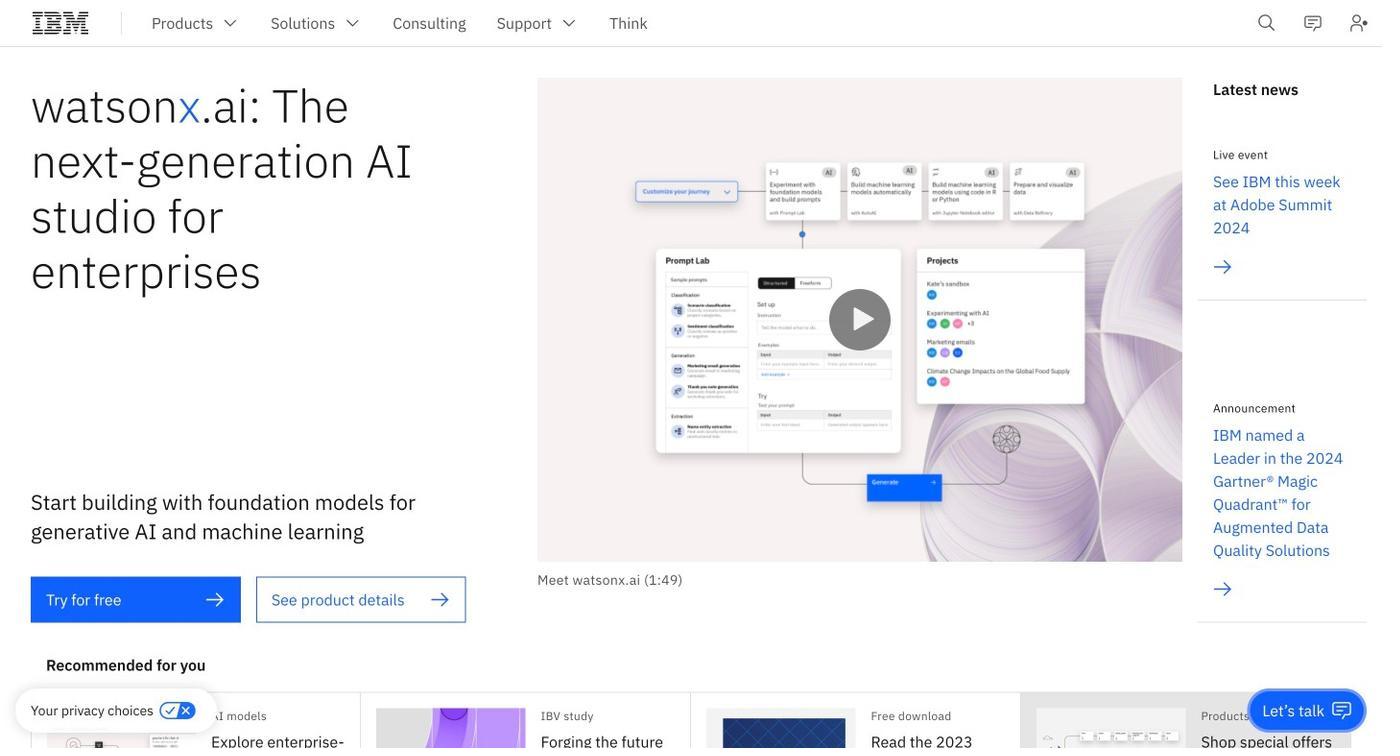 Task type: describe. For each thing, give the bounding box(es) containing it.
let's talk element
[[1263, 700, 1325, 721]]



Task type: locate. For each thing, give the bounding box(es) containing it.
your privacy choices element
[[31, 700, 154, 721]]



